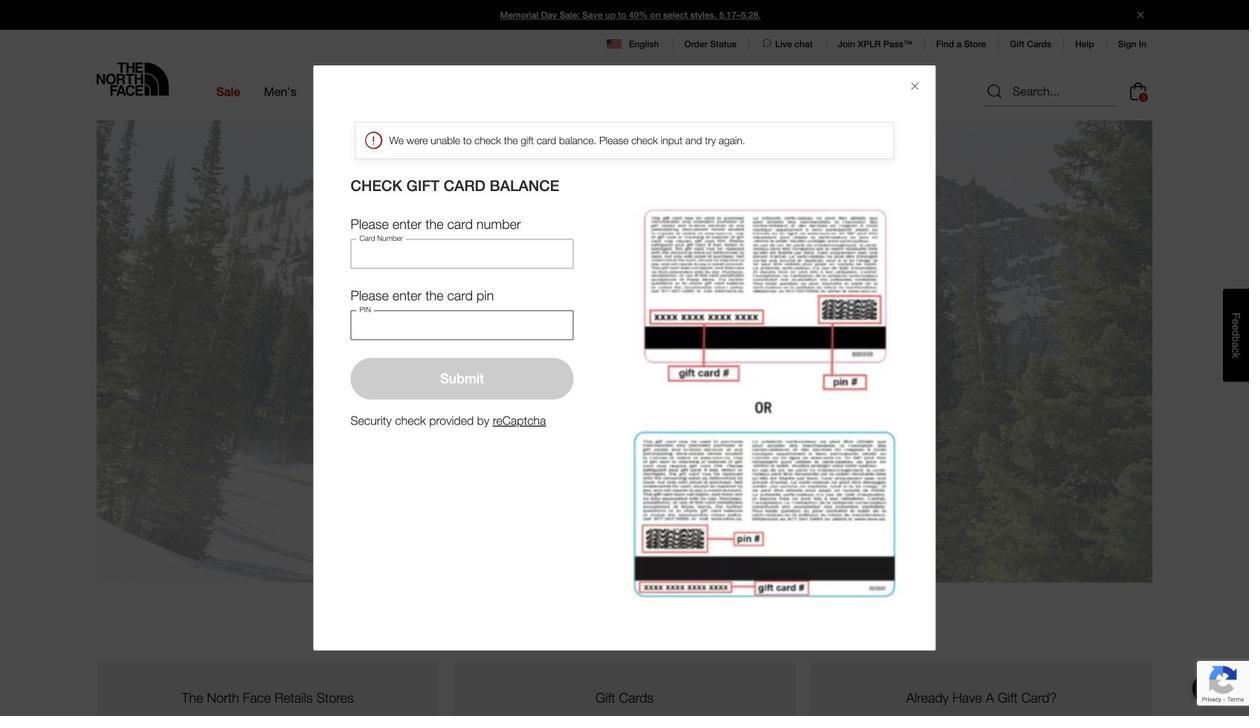 Task type: locate. For each thing, give the bounding box(es) containing it.
Search search field
[[983, 77, 1117, 106]]

None text field
[[351, 239, 574, 269], [351, 310, 574, 340], [351, 239, 574, 269], [351, 310, 574, 340]]

shop gift cards at the north face image
[[97, 120, 1153, 583]]

gift card back image
[[632, 203, 899, 598]]



Task type: vqa. For each thing, say whether or not it's contained in the screenshot.
ago related to Perfect, but consider size
no



Task type: describe. For each thing, give the bounding box(es) containing it.
search all image
[[986, 83, 1004, 100]]

the north face home page image
[[97, 62, 169, 96]]

close image
[[1131, 12, 1151, 18]]



